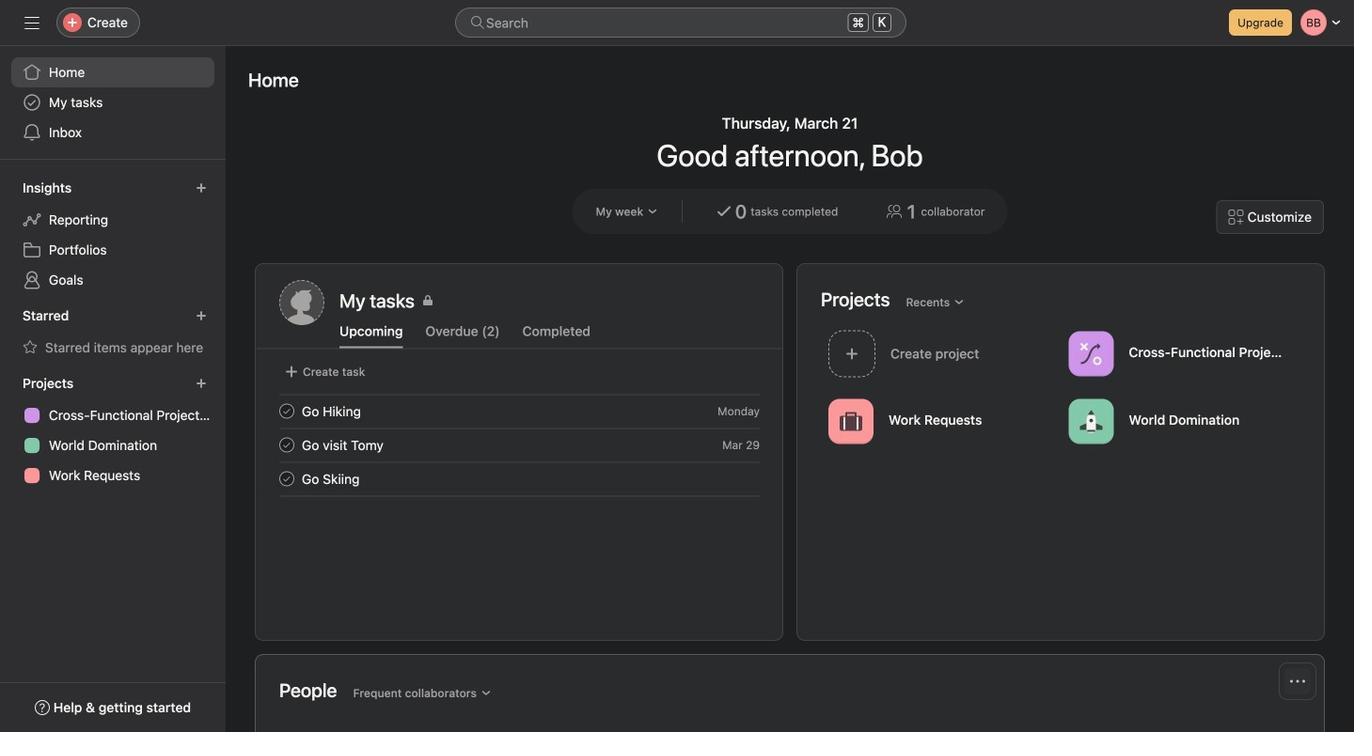 Task type: describe. For each thing, give the bounding box(es) containing it.
mark complete image
[[276, 468, 298, 491]]

add profile photo image
[[279, 280, 325, 325]]

1 list item from the top
[[257, 395, 783, 428]]

hide sidebar image
[[24, 15, 40, 30]]

mark complete image for 2nd list item from the top
[[276, 434, 298, 457]]

new project or portfolio image
[[196, 378, 207, 389]]

3 list item from the top
[[257, 462, 783, 496]]

Mark complete checkbox
[[276, 468, 298, 491]]

2 list item from the top
[[257, 428, 783, 462]]

mark complete checkbox for first list item from the top of the page
[[276, 400, 298, 423]]

starred element
[[0, 299, 226, 367]]

mark complete checkbox for 2nd list item from the top
[[276, 434, 298, 457]]

mark complete image for first list item from the top of the page
[[276, 400, 298, 423]]

new insights image
[[196, 182, 207, 194]]

rocket image
[[1080, 411, 1103, 433]]

add items to starred image
[[196, 310, 207, 322]]

projects element
[[0, 367, 226, 495]]

line_and_symbols image
[[1080, 343, 1103, 365]]



Task type: vqa. For each thing, say whether or not it's contained in the screenshot.
Mark complete image related to second Mark complete checkbox from the bottom
yes



Task type: locate. For each thing, give the bounding box(es) containing it.
Mark complete checkbox
[[276, 400, 298, 423], [276, 434, 298, 457]]

None field
[[455, 8, 907, 38]]

2 mark complete checkbox from the top
[[276, 434, 298, 457]]

1 mark complete image from the top
[[276, 400, 298, 423]]

insights element
[[0, 171, 226, 299]]

briefcase image
[[840, 411, 863, 433]]

1 mark complete checkbox from the top
[[276, 400, 298, 423]]

2 mark complete image from the top
[[276, 434, 298, 457]]

0 vertical spatial mark complete checkbox
[[276, 400, 298, 423]]

1 vertical spatial mark complete checkbox
[[276, 434, 298, 457]]

list item
[[257, 395, 783, 428], [257, 428, 783, 462], [257, 462, 783, 496]]

1 vertical spatial mark complete image
[[276, 434, 298, 457]]

0 vertical spatial mark complete image
[[276, 400, 298, 423]]

global element
[[0, 46, 226, 159]]

Search tasks, projects, and more text field
[[455, 8, 907, 38]]

mark complete image
[[276, 400, 298, 423], [276, 434, 298, 457]]



